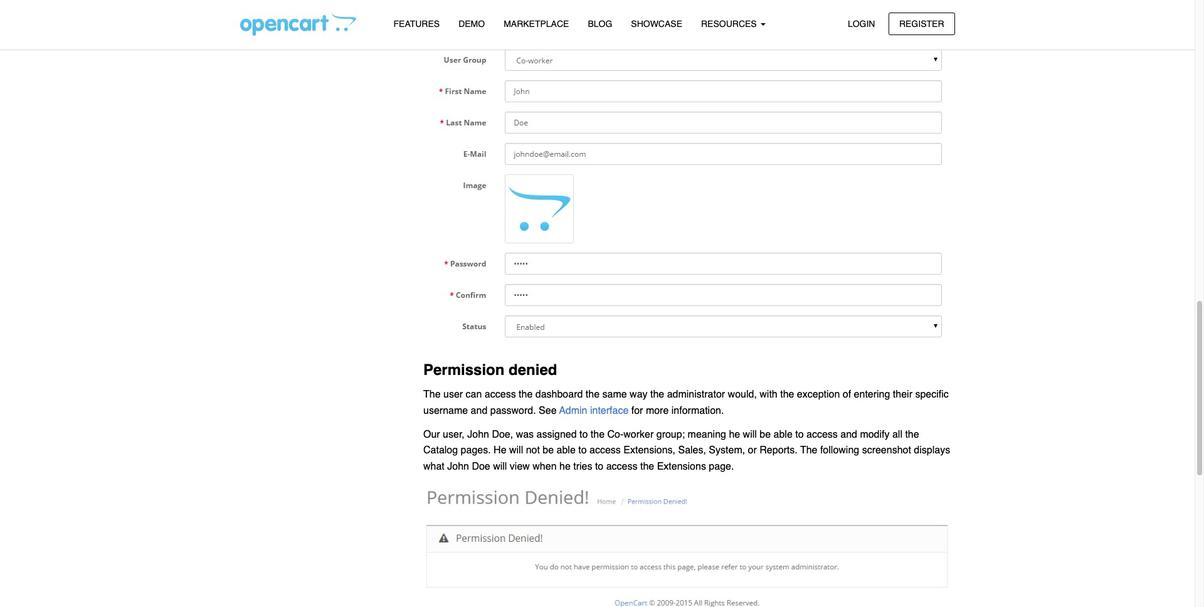 Task type: describe. For each thing, give the bounding box(es) containing it.
view
[[510, 461, 530, 472]]

1 vertical spatial john
[[447, 461, 469, 472]]

1 horizontal spatial be
[[760, 429, 771, 440]]

their
[[893, 389, 913, 400]]

0 vertical spatial john
[[468, 429, 489, 440]]

the right all
[[905, 429, 919, 440]]

0 vertical spatial will
[[743, 429, 757, 440]]

system,
[[709, 445, 745, 456]]

the up password.
[[519, 389, 533, 400]]

co-
[[608, 429, 624, 440]]

with
[[760, 389, 778, 400]]

admin interface link
[[559, 405, 629, 416]]

not
[[526, 445, 540, 456]]

administrator
[[667, 389, 725, 400]]

access down extensions, at bottom
[[606, 461, 638, 472]]

to up reports.
[[796, 429, 804, 440]]

same
[[603, 389, 627, 400]]

permission
[[423, 361, 505, 379]]

the inside the user can access the dashboard the same way the administrator would, with the exception of entering their specific username and password. see
[[423, 389, 441, 400]]

demo link
[[449, 13, 494, 35]]

our user, john doe, was assigned to the co-worker group; meaning he will be able to access and modify all the catalog pages. he will not be able to access extensions, sales, system, or reports. the following screenshot displays what john doe will view when he tries to access the extensions page.
[[423, 429, 950, 472]]

see
[[539, 405, 557, 416]]

interface
[[590, 405, 629, 416]]

more
[[646, 405, 669, 416]]

information.
[[672, 405, 724, 416]]

to right tries
[[595, 461, 604, 472]]

following
[[820, 445, 860, 456]]

features link
[[384, 13, 449, 35]]

what
[[423, 461, 445, 472]]

when
[[533, 461, 557, 472]]

of
[[843, 389, 851, 400]]

would,
[[728, 389, 757, 400]]

specific
[[916, 389, 949, 400]]

marketplace link
[[494, 13, 579, 35]]

he
[[494, 445, 507, 456]]

1 vertical spatial able
[[557, 445, 576, 456]]

entering
[[854, 389, 890, 400]]

doe
[[472, 461, 490, 472]]

user,
[[443, 429, 465, 440]]

2 vertical spatial will
[[493, 461, 507, 472]]

blog
[[588, 19, 612, 29]]

password.
[[490, 405, 536, 416]]

features
[[394, 19, 440, 29]]

displays
[[914, 445, 950, 456]]

access up following at the right bottom
[[807, 429, 838, 440]]

tries
[[574, 461, 592, 472]]

1 horizontal spatial he
[[729, 429, 740, 440]]

user back end image
[[430, 14, 949, 345]]

the inside our user, john doe, was assigned to the co-worker group; meaning he will be able to access and modify all the catalog pages. he will not be able to access extensions, sales, system, or reports. the following screenshot displays what john doe will view when he tries to access the extensions page.
[[800, 445, 818, 456]]



Task type: vqa. For each thing, say whether or not it's contained in the screenshot.
Admin interface link
yes



Task type: locate. For each thing, give the bounding box(es) containing it.
page.
[[709, 461, 734, 472]]

john left doe
[[447, 461, 469, 472]]

exception
[[797, 389, 840, 400]]

the up admin interface link
[[586, 389, 600, 400]]

opencart - open source shopping cart solution image
[[240, 13, 356, 36]]

to down admin interface link
[[580, 429, 588, 440]]

marketplace
[[504, 19, 569, 29]]

0 horizontal spatial be
[[543, 445, 554, 456]]

permission denied image
[[423, 483, 955, 607]]

our
[[423, 429, 440, 440]]

0 horizontal spatial and
[[471, 405, 488, 416]]

and
[[471, 405, 488, 416], [841, 429, 858, 440]]

reports.
[[760, 445, 798, 456]]

worker
[[624, 429, 654, 440]]

2 horizontal spatial will
[[743, 429, 757, 440]]

able
[[774, 429, 793, 440], [557, 445, 576, 456]]

will right he
[[509, 445, 523, 456]]

way
[[630, 389, 648, 400]]

able up reports.
[[774, 429, 793, 440]]

the down extensions, at bottom
[[640, 461, 654, 472]]

be right "not"
[[543, 445, 554, 456]]

and inside the user can access the dashboard the same way the administrator would, with the exception of entering their specific username and password. see
[[471, 405, 488, 416]]

login
[[848, 19, 875, 29]]

screenshot
[[862, 445, 911, 456]]

meaning
[[688, 429, 726, 440]]

1 vertical spatial and
[[841, 429, 858, 440]]

and down can
[[471, 405, 488, 416]]

and up following at the right bottom
[[841, 429, 858, 440]]

admin
[[559, 405, 587, 416]]

1 horizontal spatial able
[[774, 429, 793, 440]]

john up the "pages."
[[468, 429, 489, 440]]

the up more
[[651, 389, 664, 400]]

resources link
[[692, 13, 775, 35]]

access up password.
[[485, 389, 516, 400]]

0 horizontal spatial able
[[557, 445, 576, 456]]

register
[[900, 19, 944, 29]]

the left co- on the bottom right
[[591, 429, 605, 440]]

showcase
[[631, 19, 683, 29]]

0 horizontal spatial he
[[560, 461, 571, 472]]

he
[[729, 429, 740, 440], [560, 461, 571, 472]]

extensions
[[657, 461, 706, 472]]

access
[[485, 389, 516, 400], [807, 429, 838, 440], [590, 445, 621, 456], [606, 461, 638, 472]]

be
[[760, 429, 771, 440], [543, 445, 554, 456]]

access inside the user can access the dashboard the same way the administrator would, with the exception of entering their specific username and password. see
[[485, 389, 516, 400]]

group;
[[657, 429, 685, 440]]

dashboard
[[536, 389, 583, 400]]

catalog
[[423, 445, 458, 456]]

1 horizontal spatial and
[[841, 429, 858, 440]]

he up system,
[[729, 429, 740, 440]]

john
[[468, 429, 489, 440], [447, 461, 469, 472]]

the right with
[[780, 389, 794, 400]]

1 vertical spatial he
[[560, 461, 571, 472]]

1 vertical spatial the
[[800, 445, 818, 456]]

0 vertical spatial able
[[774, 429, 793, 440]]

all
[[893, 429, 903, 440]]

pages.
[[461, 445, 491, 456]]

1 horizontal spatial the
[[800, 445, 818, 456]]

he left tries
[[560, 461, 571, 472]]

or
[[748, 445, 757, 456]]

sales,
[[678, 445, 706, 456]]

extensions,
[[624, 445, 676, 456]]

the
[[519, 389, 533, 400], [586, 389, 600, 400], [651, 389, 664, 400], [780, 389, 794, 400], [591, 429, 605, 440], [905, 429, 919, 440], [640, 461, 654, 472]]

was
[[516, 429, 534, 440]]

the right reports.
[[800, 445, 818, 456]]

user
[[444, 389, 463, 400]]

denied
[[509, 361, 557, 379]]

assigned
[[537, 429, 577, 440]]

0 horizontal spatial will
[[493, 461, 507, 472]]

the up username
[[423, 389, 441, 400]]

to
[[580, 429, 588, 440], [796, 429, 804, 440], [579, 445, 587, 456], [595, 461, 604, 472]]

login link
[[837, 12, 886, 35]]

can
[[466, 389, 482, 400]]

register link
[[889, 12, 955, 35]]

1 vertical spatial be
[[543, 445, 554, 456]]

0 vertical spatial and
[[471, 405, 488, 416]]

permission denied
[[423, 361, 557, 379]]

0 vertical spatial be
[[760, 429, 771, 440]]

demo
[[459, 19, 485, 29]]

showcase link
[[622, 13, 692, 35]]

access down co- on the bottom right
[[590, 445, 621, 456]]

admin interface for more information.
[[559, 405, 724, 416]]

will up or
[[743, 429, 757, 440]]

be up reports.
[[760, 429, 771, 440]]

0 vertical spatial he
[[729, 429, 740, 440]]

will
[[743, 429, 757, 440], [509, 445, 523, 456], [493, 461, 507, 472]]

resources
[[701, 19, 759, 29]]

0 horizontal spatial the
[[423, 389, 441, 400]]

and inside our user, john doe, was assigned to the co-worker group; meaning he will be able to access and modify all the catalog pages. he will not be able to access extensions, sales, system, or reports. the following screenshot displays what john doe will view when he tries to access the extensions page.
[[841, 429, 858, 440]]

will down he
[[493, 461, 507, 472]]

modify
[[860, 429, 890, 440]]

doe,
[[492, 429, 513, 440]]

username
[[423, 405, 468, 416]]

blog link
[[579, 13, 622, 35]]

for
[[632, 405, 643, 416]]

to up tries
[[579, 445, 587, 456]]

able down assigned
[[557, 445, 576, 456]]

the user can access the dashboard the same way the administrator would, with the exception of entering their specific username and password. see
[[423, 389, 949, 416]]

1 horizontal spatial will
[[509, 445, 523, 456]]

0 vertical spatial the
[[423, 389, 441, 400]]

1 vertical spatial will
[[509, 445, 523, 456]]

the
[[423, 389, 441, 400], [800, 445, 818, 456]]



